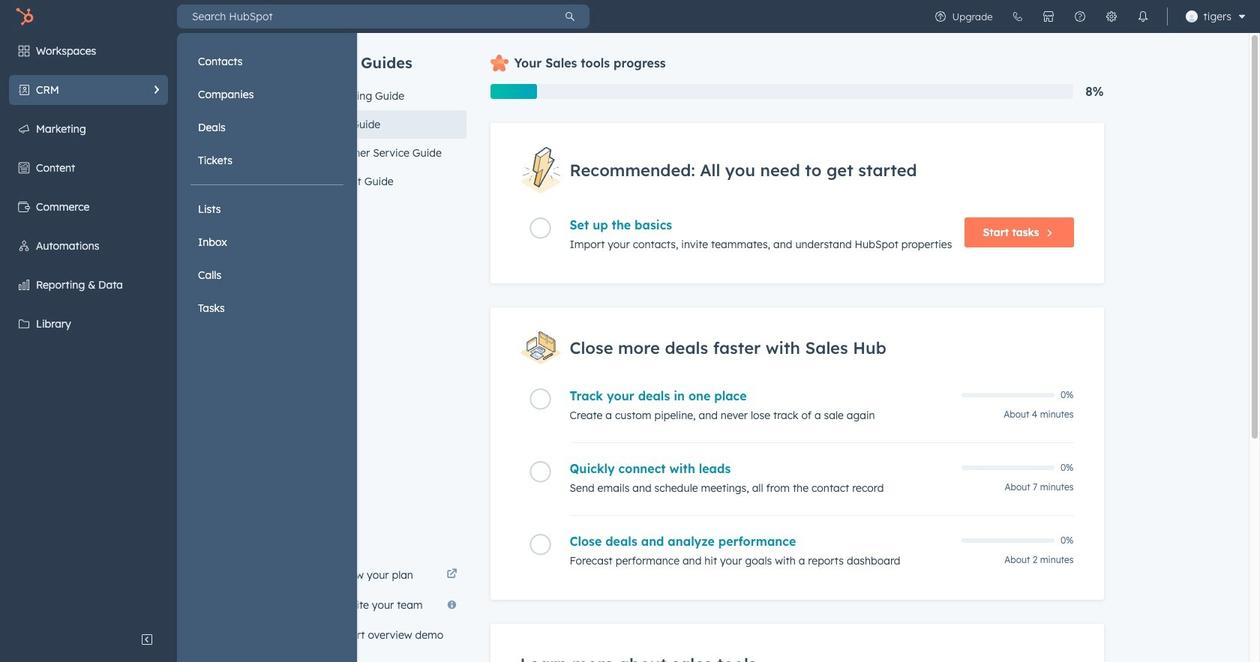 Task type: describe. For each thing, give the bounding box(es) containing it.
user guides element
[[313, 33, 466, 196]]

notifications image
[[1137, 11, 1149, 23]]



Task type: vqa. For each thing, say whether or not it's contained in the screenshot.
THE MARKETPLACES icon
yes



Task type: locate. For each thing, give the bounding box(es) containing it.
progress bar
[[490, 84, 537, 99]]

settings image
[[1105, 11, 1117, 23]]

help image
[[1074, 11, 1086, 23]]

marketplaces image
[[1042, 11, 1054, 23]]

menu
[[925, 0, 1251, 33], [0, 33, 357, 662], [191, 47, 344, 323]]

Search HubSpot search field
[[177, 5, 551, 29]]

2 link opens in a new window image from the top
[[447, 569, 457, 581]]

1 link opens in a new window image from the top
[[447, 566, 457, 584]]

link opens in a new window image
[[447, 566, 457, 584], [447, 569, 457, 581]]

howard n/a image
[[1186, 11, 1198, 23]]



